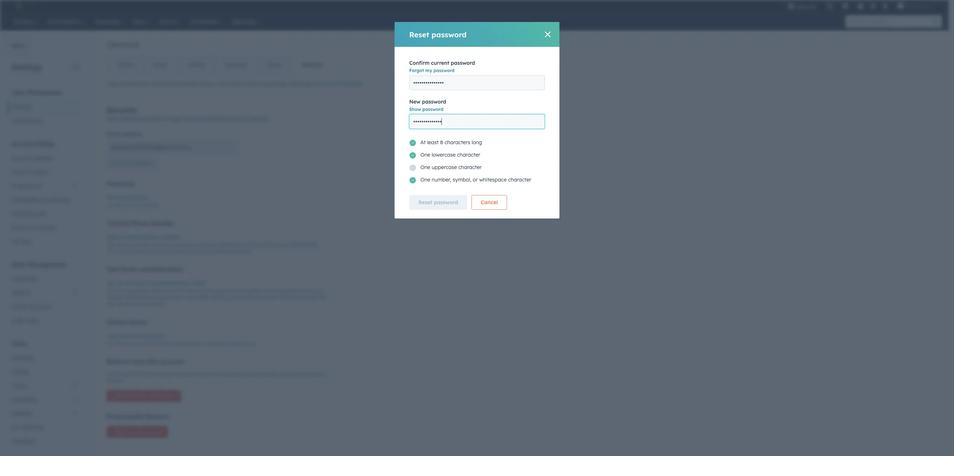 Task type: locate. For each thing, give the bounding box(es) containing it.
account left security.
[[229, 116, 249, 122]]

& right "privacy" at the left of page
[[31, 225, 35, 231]]

two- up types
[[107, 289, 117, 294]]

authentication up set up two-factor authentication (2fa) "button"
[[141, 266, 184, 274]]

menu item
[[822, 0, 824, 12]]

reset up last
[[107, 195, 121, 201]]

message
[[116, 302, 135, 307]]

& for consent
[[31, 225, 35, 231]]

this
[[225, 342, 233, 347], [148, 359, 158, 366], [186, 372, 194, 378], [150, 394, 157, 399]]

1 vertical spatial preferences
[[116, 116, 144, 122]]

of right part
[[243, 372, 247, 378]]

reset password up current
[[410, 30, 467, 39]]

user right remove
[[165, 372, 174, 378]]

related left alerts.
[[291, 243, 305, 248]]

to
[[199, 81, 204, 87], [314, 81, 319, 87], [164, 116, 169, 122], [163, 243, 167, 248], [299, 289, 304, 294], [187, 295, 191, 301], [107, 379, 111, 384]]

sales
[[192, 249, 203, 255]]

0 vertical spatial general
[[107, 39, 139, 50]]

1 vertical spatial user
[[135, 430, 144, 435]]

used
[[152, 243, 161, 248], [174, 249, 184, 255]]

1 horizontal spatial calling
[[188, 62, 204, 68]]

1 account from the top
[[12, 140, 35, 148]]

authentication up an on the left bottom
[[153, 281, 191, 287]]

0 horizontal spatial log
[[124, 342, 130, 347]]

this inside log out of all sessions this will log you out of all devices and sessions, including this active one.
[[107, 342, 115, 347]]

0 vertical spatial remove
[[107, 359, 130, 366]]

2 this from the top
[[107, 342, 115, 347]]

account settings link
[[320, 81, 362, 87]]

navigation containing profile
[[107, 56, 334, 74]]

0 horizontal spatial you'll
[[263, 289, 273, 294]]

will inside "this action will remove your user from this account. if you're part of other accounts, you'll still have access to them."
[[130, 372, 137, 378]]

1 vertical spatial &
[[31, 225, 35, 231]]

calling link down the meetings
[[7, 366, 82, 380]]

0 horizontal spatial calling link
[[7, 366, 82, 380]]

used down occasionally on the left bottom of page
[[174, 249, 184, 255]]

1 vertical spatial phone
[[120, 243, 133, 248]]

reset
[[410, 30, 430, 39], [107, 195, 121, 201], [419, 199, 433, 206], [131, 319, 147, 327]]

remove inside "remove me from this account" button
[[113, 394, 130, 399]]

privacy & consent link
[[7, 221, 82, 235]]

your left personal
[[195, 116, 205, 122]]

this inside add a trusted phone number add a phone number used to occasionally verify your identity and receive other security-related alerts. this phone number will never be used for sales or marketing purposes.
[[107, 249, 115, 255]]

calling link up applied
[[177, 56, 215, 74]]

you'll left still
[[282, 372, 292, 378]]

you'll inside the set up two-factor authentication (2fa) two-factor authentication is an enhanced security measure. once enabled, you'll be required to give two types of identification when you log in to hubspot. security apps, such as google authenticator, and sms text message are supported.
[[263, 289, 273, 294]]

character up one number, symbol, or whitespace character
[[459, 164, 482, 171]]

email for email address
[[107, 131, 121, 138]]

1 vertical spatial address
[[135, 161, 151, 166]]

menu containing pomatoes
[[783, 0, 941, 12]]

factor down up
[[117, 289, 129, 294]]

ai
[[12, 425, 17, 432]]

0 vertical spatial calling
[[188, 62, 204, 68]]

remove me from this account
[[113, 394, 175, 399]]

log left in
[[175, 295, 181, 301]]

1 horizontal spatial reset password button
[[410, 195, 468, 210]]

other
[[260, 243, 271, 248], [248, 372, 259, 378]]

be inside add a trusted phone number add a phone number used to occasionally verify your identity and receive other security-related alerts. this phone number will never be used for sales or marketing purposes.
[[168, 249, 173, 255]]

1 horizontal spatial other
[[260, 243, 271, 248]]

long
[[472, 139, 482, 146]]

0 vertical spatial a
[[118, 234, 122, 241]]

or right symbol,
[[473, 177, 478, 183]]

one
[[421, 152, 431, 158], [421, 164, 431, 171], [421, 177, 431, 183]]

types
[[107, 295, 118, 301]]

data
[[12, 261, 26, 269]]

security up hubspot.
[[194, 289, 211, 294]]

forgot my password button
[[410, 67, 455, 74]]

2 vertical spatial &
[[30, 304, 34, 311]]

this left account.
[[186, 372, 194, 378]]

have
[[301, 372, 311, 378]]

to inside "this action will remove your user from this account. if you're part of other accounts, you'll still have access to them."
[[107, 379, 111, 384]]

1 vertical spatial account
[[12, 155, 31, 162]]

security down the measure.
[[213, 295, 230, 301]]

0 horizontal spatial email
[[107, 131, 121, 138]]

related left the login
[[146, 116, 163, 122]]

1 vertical spatial or
[[204, 249, 208, 255]]

will right the action
[[130, 372, 137, 378]]

0 horizontal spatial user
[[135, 430, 144, 435]]

1 set from the top
[[107, 116, 115, 122]]

2 vertical spatial factor
[[117, 289, 129, 294]]

help image
[[858, 3, 865, 10]]

0 vertical spatial related
[[146, 116, 163, 122]]

one for one lowercase character
[[421, 152, 431, 158]]

privacy & consent
[[12, 225, 56, 231]]

password inside reset password last reset on 10/23/2023
[[122, 195, 147, 201]]

1 horizontal spatial general
[[107, 39, 139, 50]]

0 vertical spatial calling link
[[177, 56, 215, 74]]

reset password button down number,
[[410, 195, 468, 210]]

1 vertical spatial other
[[248, 372, 259, 378]]

or inside dialog
[[473, 177, 478, 183]]

upgrade
[[796, 4, 817, 10]]

1 vertical spatial you
[[131, 342, 139, 347]]

1 horizontal spatial used
[[174, 249, 184, 255]]

character for one lowercase character
[[457, 152, 481, 158]]

one left "uppercase"
[[421, 164, 431, 171]]

to left the login
[[164, 116, 169, 122]]

2 vertical spatial remove
[[146, 414, 169, 421]]

marketing
[[210, 249, 231, 255]]

at least 8 characters long
[[421, 139, 482, 146]]

related
[[146, 116, 163, 122], [291, 243, 305, 248]]

& inside 'import & export' link
[[30, 304, 34, 311]]

general
[[107, 39, 139, 50], [12, 104, 31, 110]]

user inside "this action will remove your user from this account. if you're part of other accounts, you'll still have access to them."
[[165, 372, 174, 378]]

security down tasks link
[[248, 81, 267, 87]]

marketplaces image
[[843, 3, 849, 10]]

1 vertical spatial you'll
[[282, 372, 292, 378]]

email inside navigation
[[154, 62, 167, 68]]

remove left me
[[113, 394, 130, 399]]

factor down two-factor authentication on the left of the page
[[136, 281, 152, 287]]

1 vertical spatial add
[[107, 243, 115, 248]]

hubspot link
[[9, 1, 28, 10]]

0 vertical spatial log
[[175, 295, 181, 301]]

security inside security set preferences related to login and your personal account security.
[[107, 106, 137, 115]]

2 vertical spatial authentication
[[130, 289, 161, 294]]

preferences
[[122, 81, 150, 87], [116, 116, 144, 122]]

& for teams
[[27, 169, 30, 176]]

or
[[473, 177, 478, 183], [204, 249, 208, 255]]

& left export
[[30, 304, 34, 311]]

0 horizontal spatial my
[[127, 430, 134, 435]]

account for account setup
[[12, 140, 35, 148]]

email up only
[[154, 62, 167, 68]]

symbol,
[[453, 177, 472, 183]]

audit
[[12, 318, 25, 325]]

1 horizontal spatial log
[[175, 295, 181, 301]]

from right me
[[139, 394, 148, 399]]

your inside security set preferences related to login and your personal account security.
[[195, 116, 205, 122]]

0 vertical spatial authentication
[[141, 266, 184, 274]]

1 vertical spatial authentication
[[153, 281, 191, 287]]

a down trusted
[[116, 243, 119, 248]]

my right delete
[[127, 430, 134, 435]]

reset up confirm at the top
[[410, 30, 430, 39]]

you inside the set up two-factor authentication (2fa) two-factor authentication is an enhanced security measure. once enabled, you'll be required to give two types of identification when you log in to hubspot. security apps, such as google authenticator, and sms text message are supported.
[[166, 295, 173, 301]]

0 vertical spatial you'll
[[263, 289, 273, 294]]

integrations button
[[7, 179, 82, 193]]

be right only
[[172, 81, 178, 87]]

your
[[195, 116, 205, 122], [208, 243, 217, 248], [155, 372, 164, 378]]

0 horizontal spatial calling
[[12, 369, 28, 376]]

2 vertical spatial one
[[421, 177, 431, 183]]

address right email
[[135, 161, 151, 166]]

email address
[[107, 131, 142, 138]]

verify
[[195, 243, 207, 248]]

these preferences will only be applied to you. for account security settings please go to account settings .
[[107, 81, 364, 87]]

my inside "confirm current password forgot my password"
[[426, 68, 433, 73]]

0 vertical spatial email
[[154, 62, 167, 68]]

Email address text field
[[107, 140, 239, 155]]

email for email
[[154, 62, 167, 68]]

set inside the set up two-factor authentication (2fa) two-factor authentication is an enhanced security measure. once enabled, you'll be required to give two types of identification when you log in to hubspot. security apps, such as google authenticator, and sms text message are supported.
[[107, 281, 115, 287]]

0 horizontal spatial security
[[194, 289, 211, 294]]

character right whitespace
[[509, 177, 532, 183]]

log inside the set up two-factor authentication (2fa) two-factor authentication is an enhanced security measure. once enabled, you'll be required to give two types of identification when you log in to hubspot. security apps, such as google authenticator, and sms text message are supported.
[[175, 295, 181, 301]]

used up never
[[152, 243, 161, 248]]

user down the permanently remove
[[135, 430, 144, 435]]

notifications link
[[7, 114, 82, 128]]

two- up up
[[107, 266, 121, 274]]

one left number,
[[421, 177, 431, 183]]

calendar link
[[215, 56, 257, 74]]

this down trusted
[[107, 249, 115, 255]]

required
[[281, 289, 298, 294]]

1 horizontal spatial user
[[165, 372, 174, 378]]

account up users
[[12, 155, 31, 162]]

current
[[431, 60, 450, 66]]

when
[[154, 295, 164, 301]]

2 vertical spatial your
[[155, 372, 164, 378]]

1 vertical spatial this
[[107, 342, 115, 347]]

0 vertical spatial be
[[172, 81, 178, 87]]

2 vertical spatial from
[[139, 394, 148, 399]]

3 this from the top
[[107, 372, 115, 378]]

2 account from the top
[[12, 155, 31, 162]]

authentication up 'identification'
[[130, 289, 161, 294]]

0 vertical spatial this
[[107, 249, 115, 255]]

0 vertical spatial my
[[426, 68, 433, 73]]

set left up
[[107, 281, 115, 287]]

1 vertical spatial log
[[124, 342, 130, 347]]

account right for
[[227, 81, 246, 87]]

0 vertical spatial number
[[161, 234, 181, 241]]

password right current
[[451, 60, 475, 66]]

factor
[[121, 266, 139, 274], [136, 281, 152, 287], [117, 289, 129, 294]]

security up email address
[[107, 106, 137, 115]]

at
[[421, 139, 426, 146]]

0 horizontal spatial security link
[[7, 235, 82, 249]]

0 horizontal spatial used
[[152, 243, 161, 248]]

will down 'out'
[[116, 342, 123, 347]]

personal
[[207, 116, 228, 122]]

log down 'out'
[[124, 342, 130, 347]]

1 vertical spatial two-
[[107, 289, 117, 294]]

occasionally
[[168, 243, 194, 248]]

1 horizontal spatial email
[[154, 62, 167, 68]]

and down give
[[307, 295, 315, 301]]

marketplace downloads
[[12, 197, 70, 204]]

calling icon button
[[824, 1, 837, 11]]

website
[[12, 411, 31, 418]]

this inside "this action will remove your user from this account. if you're part of other accounts, you'll still have access to them."
[[186, 372, 194, 378]]

menu
[[783, 0, 941, 12]]

0 vertical spatial user
[[165, 372, 174, 378]]

password down number,
[[434, 199, 458, 206]]

security up go
[[302, 62, 323, 68]]

this inside "this action will remove your user from this account. if you're part of other accounts, you'll still have access to them."
[[107, 372, 115, 378]]

1 vertical spatial general
[[12, 104, 31, 110]]

related inside security set preferences related to login and your personal account security.
[[146, 116, 163, 122]]

1 vertical spatial be
[[168, 249, 173, 255]]

1 vertical spatial character
[[459, 164, 482, 171]]

your preferences
[[12, 89, 61, 96]]

1 settings from the left
[[268, 81, 287, 87]]

my down confirm at the top
[[426, 68, 433, 73]]

reset password button up on
[[107, 194, 147, 203]]

and right devices
[[177, 342, 185, 347]]

general up profile link on the left top of the page
[[107, 39, 139, 50]]

0 vertical spatial other
[[260, 243, 271, 248]]

1 vertical spatial from
[[175, 372, 185, 378]]

these
[[107, 81, 121, 87]]

security link
[[291, 56, 333, 74], [7, 235, 82, 249]]

1 one from the top
[[421, 152, 431, 158]]

& inside privacy & consent link
[[31, 225, 35, 231]]

number
[[161, 234, 181, 241], [134, 243, 150, 248], [130, 249, 146, 255]]

1 horizontal spatial your
[[195, 116, 205, 122]]

address inside button
[[135, 161, 151, 166]]

pomatoes button
[[894, 0, 940, 12]]

1 horizontal spatial you
[[166, 295, 173, 301]]

calling inside navigation
[[188, 62, 204, 68]]

account up account defaults
[[12, 140, 35, 148]]

will left never
[[147, 249, 154, 255]]

reset password down number,
[[419, 199, 458, 206]]

authenticator,
[[277, 295, 306, 301]]

devices
[[160, 342, 175, 347]]

1 horizontal spatial related
[[291, 243, 305, 248]]

0 vertical spatial you
[[166, 295, 173, 301]]

sessions
[[144, 333, 166, 340]]

this up them.
[[107, 372, 115, 378]]

objects button
[[7, 286, 82, 300]]

0 vertical spatial two-
[[107, 266, 121, 274]]

ai assistants
[[12, 425, 44, 432]]

0 horizontal spatial related
[[146, 116, 163, 122]]

will left only
[[152, 81, 159, 87]]

1 vertical spatial calling link
[[7, 366, 82, 380]]

from inside "this action will remove your user from this account. if you're part of other accounts, you'll still have access to them."
[[175, 372, 185, 378]]

0 vertical spatial preferences
[[122, 81, 150, 87]]

one down at
[[421, 152, 431, 158]]

3 one from the top
[[421, 177, 431, 183]]

password up on
[[122, 195, 147, 201]]

calling icon image
[[827, 3, 834, 10]]

be inside the set up two-factor authentication (2fa) two-factor authentication is an enhanced security measure. once enabled, you'll be required to give two types of identification when you log in to hubspot. security apps, such as google authenticator, and sms text message are supported.
[[275, 289, 280, 294]]

2 set from the top
[[107, 281, 115, 287]]

you'll up "google"
[[263, 289, 273, 294]]

1 vertical spatial remove
[[113, 394, 130, 399]]

set inside security set preferences related to login and your personal account security.
[[107, 116, 115, 122]]

me
[[131, 394, 137, 399]]

set up two-factor authentication (2fa) button
[[107, 280, 206, 288]]

only
[[161, 81, 171, 87]]

0 horizontal spatial or
[[204, 249, 208, 255]]

data management
[[12, 261, 67, 269]]

2 horizontal spatial your
[[208, 243, 217, 248]]

hubspot.
[[193, 295, 212, 301]]

2 settings from the left
[[342, 81, 362, 87]]

this right me
[[150, 394, 157, 399]]

2 vertical spatial be
[[275, 289, 280, 294]]

remove
[[107, 359, 130, 366], [113, 394, 130, 399], [146, 414, 169, 421]]

2 vertical spatial number
[[130, 249, 146, 255]]

& right users
[[27, 169, 30, 176]]

search image
[[934, 19, 939, 24]]

0 vertical spatial or
[[473, 177, 478, 183]]

calling
[[188, 62, 204, 68], [12, 369, 28, 376]]

1 this from the top
[[107, 249, 115, 255]]

& inside users & teams link
[[27, 169, 30, 176]]

reset password
[[410, 30, 467, 39], [419, 199, 458, 206]]

all
[[154, 342, 159, 347]]

and right the login
[[184, 116, 193, 122]]

enabled,
[[244, 289, 262, 294]]

0 horizontal spatial general
[[12, 104, 31, 110]]

0 vertical spatial character
[[457, 152, 481, 158]]

address
[[122, 131, 142, 138], [135, 161, 151, 166]]

security down "privacy" at the left of page
[[12, 239, 31, 245]]

identification
[[125, 295, 152, 301]]

1 vertical spatial set
[[107, 281, 115, 287]]

a left trusted on the bottom left
[[118, 234, 122, 241]]

other inside "this action will remove your user from this account. if you're part of other accounts, you'll still have access to them."
[[248, 372, 259, 378]]

and up purposes.
[[235, 243, 243, 248]]

this inside log out of all sessions this will log you out of all devices and sessions, including this active one.
[[225, 342, 233, 347]]

preferences inside security set preferences related to login and your personal account security.
[[116, 116, 144, 122]]

0 vertical spatial add
[[107, 234, 117, 241]]

0 vertical spatial phone
[[143, 234, 159, 241]]

an
[[166, 289, 172, 294]]

set up email address
[[107, 116, 115, 122]]

be right never
[[168, 249, 173, 255]]

security inside the set up two-factor authentication (2fa) two-factor authentication is an enhanced security measure. once enabled, you'll be required to give two types of identification when you log in to hubspot. security apps, such as google authenticator, and sms text message are supported.
[[194, 289, 211, 294]]

0 horizontal spatial you
[[131, 342, 139, 347]]

calling up applied
[[188, 62, 204, 68]]

my inside button
[[127, 430, 134, 435]]

1 vertical spatial a
[[116, 243, 119, 248]]

1 vertical spatial email
[[107, 131, 121, 138]]

preferences down profile link on the left top of the page
[[122, 81, 150, 87]]

reset password dialog
[[395, 22, 560, 219]]

0 vertical spatial set
[[107, 116, 115, 122]]

0 horizontal spatial reset password button
[[107, 194, 147, 203]]

edit email address button
[[107, 158, 158, 170]]

sms
[[316, 295, 326, 301]]

security link down consent
[[7, 235, 82, 249]]

two
[[315, 289, 323, 294]]

you'll inside "this action will remove your user from this account. if you're part of other accounts, you'll still have access to them."
[[282, 372, 292, 378]]

calling up inbox
[[12, 369, 28, 376]]

still
[[293, 372, 300, 378]]

2 one from the top
[[421, 164, 431, 171]]

this left "active"
[[225, 342, 233, 347]]

of up message
[[119, 295, 124, 301]]

is
[[162, 289, 165, 294]]

security link up go
[[291, 56, 333, 74]]

from up remove
[[132, 359, 146, 366]]

from left account.
[[175, 372, 185, 378]]

give
[[305, 289, 314, 294]]

&
[[27, 169, 30, 176], [31, 225, 35, 231], [30, 304, 34, 311]]

other right receive
[[260, 243, 271, 248]]

two-
[[125, 281, 136, 287]]

you down an on the left bottom
[[166, 295, 173, 301]]

navigation
[[107, 56, 334, 74]]

tracking
[[12, 211, 32, 217]]

0 vertical spatial &
[[27, 169, 30, 176]]

1 vertical spatial your
[[208, 243, 217, 248]]

reset down number,
[[419, 199, 433, 206]]

1 vertical spatial related
[[291, 243, 305, 248]]

2 two- from the top
[[107, 289, 117, 294]]

remove up the action
[[107, 359, 130, 366]]

remove down "remove me from this account" button
[[146, 414, 169, 421]]

consent
[[36, 225, 56, 231]]

security inside the set up two-factor authentication (2fa) two-factor authentication is an enhanced security measure. once enabled, you'll be required to give two types of identification when you log in to hubspot. security apps, such as google authenticator, and sms text message are supported.
[[213, 295, 230, 301]]

general link
[[7, 100, 82, 114]]

0 horizontal spatial your
[[155, 372, 164, 378]]

1 horizontal spatial my
[[426, 68, 433, 73]]

1 horizontal spatial you'll
[[282, 372, 292, 378]]

notifications
[[12, 118, 43, 124]]



Task type: vqa. For each thing, say whether or not it's contained in the screenshot.
"Integrations"
yes



Task type: describe. For each thing, give the bounding box(es) containing it.
your inside "this action will remove your user from this account. if you're part of other accounts, you'll still have access to them."
[[155, 372, 164, 378]]

teams
[[32, 169, 47, 176]]

assistants
[[19, 425, 44, 432]]

account.
[[195, 372, 213, 378]]

account defaults
[[12, 155, 53, 162]]

new
[[410, 99, 421, 105]]

log inside log out of all sessions this will log you out of all devices and sessions, including this active one.
[[124, 342, 130, 347]]

pomatoes
[[906, 3, 929, 9]]

and inside the set up two-factor authentication (2fa) two-factor authentication is an enhanced security measure. once enabled, you'll be required to give two types of identification when you log in to hubspot. security apps, such as google authenticator, and sms text message are supported.
[[307, 295, 315, 301]]

help button
[[855, 0, 868, 12]]

google
[[261, 295, 276, 301]]

apps,
[[231, 295, 243, 301]]

notifications image
[[883, 3, 889, 10]]

account for account defaults
[[12, 155, 31, 162]]

trusted
[[123, 234, 142, 241]]

1 add from the top
[[107, 234, 117, 241]]

1 vertical spatial number
[[134, 243, 150, 248]]

reset password button inside dialog
[[410, 195, 468, 210]]

& for export
[[30, 304, 34, 311]]

to inside add a trusted phone number add a phone number used to occasionally verify your identity and receive other security-related alerts. this phone number will never be used for sales or marketing purposes.
[[163, 243, 167, 248]]

general inside "link"
[[12, 104, 31, 110]]

1 vertical spatial factor
[[136, 281, 152, 287]]

Confirm current password password field
[[410, 76, 545, 90]]

users & teams
[[12, 169, 47, 176]]

and inside security set preferences related to login and your personal account security.
[[184, 116, 193, 122]]

tyler black image
[[898, 3, 905, 9]]

characters
[[445, 139, 471, 146]]

one uppercase character
[[421, 164, 482, 171]]

please
[[289, 81, 304, 87]]

user inside button
[[135, 430, 144, 435]]

applied
[[180, 81, 198, 87]]

tasks link
[[257, 56, 291, 74]]

1 vertical spatial used
[[174, 249, 184, 255]]

this action will remove your user from this account. if you're part of other accounts, you'll still have access to them.
[[107, 372, 327, 384]]

your inside add a trusted phone number add a phone number used to occasionally verify your identity and receive other security-related alerts. this phone number will never be used for sales or marketing purposes.
[[208, 243, 217, 248]]

and inside log out of all sessions this will log you out of all devices and sessions, including this active one.
[[177, 342, 185, 347]]

will inside add a trusted phone number add a phone number used to occasionally verify your identity and receive other security-related alerts. this phone number will never be used for sales or marketing purposes.
[[147, 249, 154, 255]]

reset password last reset on 10/23/2023
[[107, 195, 158, 208]]

once
[[232, 289, 243, 294]]

you.
[[206, 81, 216, 87]]

remove
[[138, 372, 154, 378]]

integrations
[[12, 183, 42, 190]]

account right me
[[158, 394, 175, 399]]

account inside security set preferences related to login and your personal account security.
[[229, 116, 249, 122]]

account setup
[[12, 140, 54, 148]]

never
[[155, 249, 167, 255]]

settings image
[[870, 3, 877, 10]]

related inside add a trusted phone number add a phone number used to occasionally verify your identity and receive other security-related alerts. this phone number will never be used for sales or marketing purposes.
[[291, 243, 305, 248]]

from inside "remove me from this account" button
[[139, 394, 148, 399]]

sessions,
[[186, 342, 204, 347]]

to left "you."
[[199, 81, 204, 87]]

active
[[234, 342, 247, 347]]

in
[[182, 295, 186, 301]]

set up two-factor authentication (2fa) two-factor authentication is an enhanced security measure. once enabled, you'll be required to give two types of identification when you log in to hubspot. security apps, such as google authenticator, and sms text message are supported.
[[107, 281, 326, 307]]

.
[[362, 81, 364, 87]]

marketing button
[[7, 393, 82, 407]]

logs
[[26, 318, 38, 325]]

to right in
[[187, 295, 191, 301]]

calling inside tools element
[[12, 369, 28, 376]]

your preferences element
[[7, 89, 82, 128]]

one.
[[248, 342, 257, 347]]

character for one uppercase character
[[459, 164, 482, 171]]

2 vertical spatial phone
[[116, 249, 129, 255]]

import & export link
[[7, 300, 82, 314]]

settings
[[12, 63, 42, 72]]

calendar
[[225, 62, 247, 68]]

go
[[306, 81, 312, 87]]

other inside add a trusted phone number add a phone number used to occasionally verify your identity and receive other security-related alerts. this phone number will never be used for sales or marketing purposes.
[[260, 243, 271, 248]]

edit
[[113, 161, 121, 166]]

0 vertical spatial address
[[122, 131, 142, 138]]

of left all
[[129, 333, 134, 340]]

you inside log out of all sessions this will log you out of all devices and sessions, including this active one.
[[131, 342, 139, 347]]

password up show password button
[[422, 99, 447, 105]]

password up current
[[432, 30, 467, 39]]

2 vertical spatial character
[[509, 177, 532, 183]]

import
[[12, 304, 29, 311]]

remove for remove from this account
[[107, 359, 130, 366]]

password down current
[[434, 68, 455, 73]]

1 two- from the top
[[107, 266, 121, 274]]

search button
[[930, 15, 943, 28]]

reset password inside "button"
[[419, 199, 458, 206]]

log out of all sessions this will log you out of all devices and sessions, including this active one.
[[107, 333, 257, 347]]

Search HubSpot search field
[[846, 15, 936, 28]]

session reset
[[107, 319, 147, 327]]

to left give
[[299, 289, 304, 294]]

1 horizontal spatial calling link
[[177, 56, 215, 74]]

password inside reset password "button"
[[434, 199, 458, 206]]

email
[[122, 161, 134, 166]]

New password password field
[[410, 114, 545, 129]]

forgot
[[410, 68, 424, 73]]

0 vertical spatial factor
[[121, 266, 139, 274]]

this inside button
[[150, 394, 157, 399]]

privacy
[[12, 225, 29, 231]]

of inside the set up two-factor authentication (2fa) two-factor authentication is an enhanced security measure. once enabled, you'll be required to give two types of identification when you log in to hubspot. security apps, such as google authenticator, and sms text message are supported.
[[119, 295, 124, 301]]

to inside security set preferences related to login and your personal account security.
[[164, 116, 169, 122]]

will inside log out of all sessions this will log you out of all devices and sessions, including this active one.
[[116, 342, 123, 347]]

marketing
[[12, 397, 36, 404]]

show password button
[[410, 106, 444, 113]]

code
[[34, 211, 46, 217]]

or inside add a trusted phone number add a phone number used to occasionally verify your identity and receive other security-related alerts. this phone number will never be used for sales or marketing purposes.
[[204, 249, 208, 255]]

marketplace downloads link
[[7, 193, 82, 207]]

8
[[441, 139, 444, 146]]

0 vertical spatial from
[[132, 359, 146, 366]]

account defaults link
[[7, 151, 82, 165]]

password right show on the top of the page
[[423, 107, 444, 112]]

audit logs link
[[7, 314, 82, 328]]

of inside "this action will remove your user from this account. if you're part of other accounts, you'll still have access to them."
[[243, 372, 247, 378]]

one for one uppercase character
[[421, 164, 431, 171]]

2 add from the top
[[107, 243, 115, 248]]

account right go
[[320, 81, 341, 87]]

security.
[[250, 116, 270, 122]]

security inside account setup element
[[12, 239, 31, 245]]

users & teams link
[[7, 165, 82, 179]]

one for one number, symbol, or whitespace character
[[421, 177, 431, 183]]

hubspot image
[[13, 1, 22, 10]]

delete my user account button
[[107, 427, 168, 439]]

to right go
[[314, 81, 319, 87]]

last
[[107, 203, 116, 208]]

settings link
[[869, 2, 878, 10]]

login
[[171, 116, 182, 122]]

objects
[[12, 290, 30, 297]]

account setup element
[[7, 140, 82, 249]]

identity
[[218, 243, 234, 248]]

0 vertical spatial reset password
[[410, 30, 467, 39]]

preferences
[[27, 89, 61, 96]]

downloads
[[43, 197, 70, 204]]

remove from this account
[[107, 359, 184, 366]]

password
[[107, 181, 135, 188]]

0 vertical spatial security
[[248, 81, 267, 87]]

upgrade image
[[788, 3, 795, 10]]

profile link
[[107, 56, 143, 74]]

close image
[[545, 32, 551, 37]]

0 vertical spatial used
[[152, 243, 161, 248]]

if
[[214, 372, 218, 378]]

account down the permanently remove
[[145, 430, 162, 435]]

this up remove
[[148, 359, 158, 366]]

security inside navigation
[[302, 62, 323, 68]]

are
[[136, 302, 143, 307]]

log out of all sessions button
[[107, 332, 166, 341]]

of left the all on the bottom
[[148, 342, 153, 347]]

account down devices
[[160, 359, 184, 366]]

remove for remove me from this account
[[113, 394, 130, 399]]

lowercase
[[432, 152, 456, 158]]

permanently
[[107, 414, 144, 421]]

log
[[107, 333, 116, 340]]

out
[[140, 342, 147, 347]]

remove me from this account button
[[107, 391, 181, 403]]

two- inside the set up two-factor authentication (2fa) two-factor authentication is an enhanced security measure. once enabled, you'll be required to give two types of identification when you log in to hubspot. security apps, such as google authenticator, and sms text message are supported.
[[107, 289, 117, 294]]

accounts,
[[260, 372, 280, 378]]

all
[[136, 333, 142, 340]]

security-
[[273, 243, 291, 248]]

reset inside reset password last reset on 10/23/2023
[[107, 195, 121, 201]]

data management element
[[7, 261, 82, 328]]

and inside add a trusted phone number add a phone number used to occasionally verify your identity and receive other security-related alerts. this phone number will never be used for sales or marketing purposes.
[[235, 243, 243, 248]]

export
[[35, 304, 52, 311]]

delete my user account
[[113, 430, 162, 435]]

part
[[233, 372, 241, 378]]

reset up all
[[131, 319, 147, 327]]

delete
[[113, 430, 126, 435]]

reset inside "button"
[[419, 199, 433, 206]]

add a trusted phone number button
[[107, 233, 181, 242]]

tools element
[[7, 340, 82, 449]]

show
[[410, 107, 421, 112]]

1 horizontal spatial security link
[[291, 56, 333, 74]]



